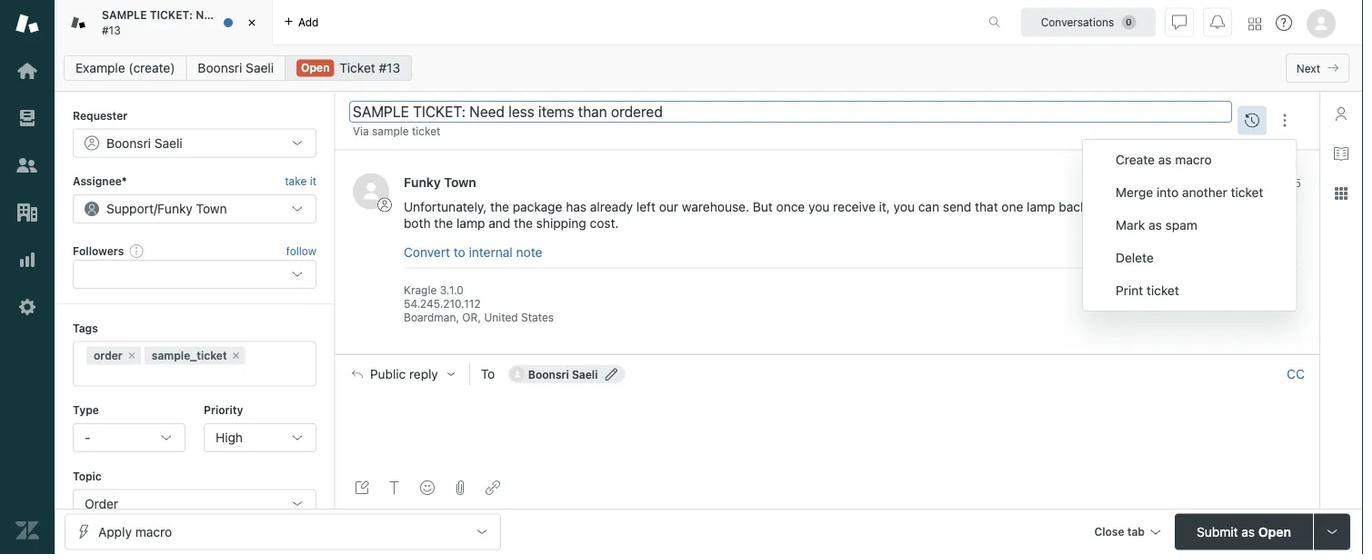 Task type: vqa. For each thing, say whether or not it's contained in the screenshot.
As
yes



Task type: locate. For each thing, give the bounding box(es) containing it.
into
[[1157, 185, 1179, 200]]

to left 'internal'
[[454, 245, 466, 260]]

reply
[[409, 367, 438, 382]]

0 horizontal spatial boonsri
[[106, 135, 151, 150]]

0 horizontal spatial saeli
[[154, 135, 183, 150]]

0 vertical spatial town
[[444, 175, 477, 190]]

to left us at the right of page
[[1091, 200, 1103, 215]]

#13 inside the secondary element
[[379, 60, 400, 76]]

boonsri inside requester element
[[106, 135, 151, 150]]

boonsri for to
[[528, 368, 569, 381]]

2 remove image from the left
[[231, 351, 242, 362]]

boonsri saeli right the 'boonsri.saeli@example.com' image
[[528, 368, 598, 381]]

refund
[[1216, 200, 1255, 215]]

internal
[[469, 245, 513, 260]]

remove image
[[126, 351, 137, 362], [231, 351, 242, 362]]

2 horizontal spatial saeli
[[572, 368, 598, 381]]

hide composer image
[[820, 347, 835, 362]]

already
[[590, 200, 633, 215]]

2 you from the left
[[894, 200, 915, 215]]

1 horizontal spatial #13
[[379, 60, 400, 76]]

delete
[[1116, 251, 1154, 266]]

boonsri right the 'boonsri.saeli@example.com' image
[[528, 368, 569, 381]]

macro up merge into another ticket
[[1176, 152, 1212, 167]]

as right "submit"
[[1242, 525, 1255, 540]]

boonsri inside the secondary element
[[198, 60, 242, 76]]

close image
[[243, 14, 261, 32]]

0 vertical spatial and
[[1123, 200, 1145, 215]]

cost.
[[590, 217, 619, 232]]

1 horizontal spatial macro
[[1176, 152, 1212, 167]]

0 vertical spatial to
[[1091, 200, 1103, 215]]

zendesk image
[[15, 519, 39, 543]]

0 horizontal spatial #13
[[102, 24, 121, 36]]

cc
[[1287, 367, 1305, 382]]

boonsri saeli for requester
[[106, 135, 183, 150]]

1 horizontal spatial lamp
[[1027, 200, 1056, 215]]

ticket
[[412, 125, 441, 138], [1231, 185, 1264, 200], [1147, 283, 1180, 298]]

create as macro menu item
[[1083, 144, 1297, 176]]

as
[[1159, 152, 1172, 167], [1149, 218, 1162, 233], [1242, 525, 1255, 540]]

macro right apply at the left bottom of the page
[[135, 525, 172, 540]]

0 horizontal spatial lamp
[[457, 217, 485, 232]]

the left "package"
[[490, 200, 509, 215]]

get started image
[[15, 59, 39, 83]]

lamp right one
[[1027, 200, 1056, 215]]

2 horizontal spatial boonsri saeli
[[528, 368, 598, 381]]

1 vertical spatial saeli
[[154, 135, 183, 150]]

via sample ticket
[[353, 125, 441, 138]]

followers element
[[73, 260, 317, 289]]

1 vertical spatial as
[[1149, 218, 1162, 233]]

convert to internal note
[[404, 245, 543, 260]]

insert emojis image
[[420, 481, 435, 496]]

conversations
[[1041, 16, 1115, 29]]

0 horizontal spatial open
[[301, 61, 330, 74]]

Subject field
[[349, 101, 1233, 123]]

follow button
[[286, 243, 317, 259]]

priority
[[204, 404, 243, 417]]

and down the 'merge'
[[1123, 200, 1145, 215]]

public
[[370, 367, 406, 382]]

2 vertical spatial boonsri saeli
[[528, 368, 598, 381]]

0 horizontal spatial boonsri saeli
[[106, 135, 183, 150]]

funky
[[404, 175, 441, 190], [157, 201, 193, 216]]

1 horizontal spatial to
[[1091, 200, 1103, 215]]

format text image
[[388, 481, 402, 496]]

follow
[[286, 245, 317, 257]]

apply
[[98, 525, 132, 540]]

boonsri saeli down requester
[[106, 135, 183, 150]]

the down "package"
[[514, 217, 533, 232]]

open inside the secondary element
[[301, 61, 330, 74]]

#13 tab
[[55, 0, 273, 45]]

delete menu item
[[1083, 242, 1297, 275]]

ticket right sample
[[412, 125, 441, 138]]

can
[[919, 200, 940, 215]]

open left ticket in the left of the page
[[301, 61, 330, 74]]

you'll
[[1149, 200, 1180, 215]]

and
[[1123, 200, 1145, 215], [489, 217, 511, 232]]

/
[[154, 201, 157, 216]]

mark as spam
[[1116, 218, 1198, 233]]

1 horizontal spatial boonsri saeli
[[198, 60, 274, 76]]

0 vertical spatial funky
[[404, 175, 441, 190]]

open left displays possible ticket submission types icon
[[1259, 525, 1292, 540]]

for
[[1258, 200, 1274, 215]]

1 remove image from the left
[[126, 351, 137, 362]]

0 horizontal spatial funky
[[157, 201, 193, 216]]

2 horizontal spatial ticket
[[1231, 185, 1264, 200]]

boardman,
[[404, 312, 459, 325]]

- button
[[73, 424, 186, 453]]

boonsri saeli down close image
[[198, 60, 274, 76]]

1 horizontal spatial town
[[444, 175, 477, 190]]

create as macro
[[1116, 152, 1212, 167]]

ticket up refund
[[1231, 185, 1264, 200]]

1 horizontal spatial boonsri
[[198, 60, 242, 76]]

remove image right sample_ticket
[[231, 351, 242, 362]]

boonsri
[[198, 60, 242, 76], [106, 135, 151, 150], [528, 368, 569, 381]]

1 vertical spatial to
[[454, 245, 466, 260]]

boonsri right (create)
[[198, 60, 242, 76]]

remove image right order
[[126, 351, 137, 362]]

saeli left 'edit user' icon on the bottom left of page
[[572, 368, 598, 381]]

1 horizontal spatial you
[[894, 200, 915, 215]]

funky right support
[[157, 201, 193, 216]]

example (create) button
[[64, 55, 187, 81]]

support
[[106, 201, 154, 216]]

merge
[[1116, 185, 1154, 200]]

saeli down close image
[[246, 60, 274, 76]]

macro
[[1176, 152, 1212, 167], [135, 525, 172, 540]]

sample_ticket
[[152, 350, 227, 363]]

lamp up convert to internal note
[[457, 217, 485, 232]]

ticket right print
[[1147, 283, 1180, 298]]

#13 right ticket in the left of the page
[[379, 60, 400, 76]]

as for mark
[[1149, 218, 1162, 233]]

open
[[301, 61, 330, 74], [1259, 525, 1292, 540]]

2 vertical spatial as
[[1242, 525, 1255, 540]]

conversationlabel log
[[335, 0, 1320, 355]]

funky inside conversationlabel log
[[404, 175, 441, 190]]

a
[[1206, 200, 1213, 215]]

organizations image
[[15, 201, 39, 225]]

1 you from the left
[[809, 200, 830, 215]]

1 vertical spatial #13
[[379, 60, 400, 76]]

town
[[444, 175, 477, 190], [196, 201, 227, 216]]

but
[[753, 200, 773, 215]]

followers
[[73, 245, 124, 257]]

remove image for sample_ticket
[[231, 351, 242, 362]]

add link (cmd k) image
[[486, 481, 500, 496]]

1 vertical spatial lamp
[[457, 217, 485, 232]]

menu
[[1082, 139, 1297, 312]]

2 horizontal spatial boonsri
[[528, 368, 569, 381]]

you
[[809, 200, 830, 215], [894, 200, 915, 215]]

boonsri saeli inside requester element
[[106, 135, 183, 150]]

sample
[[372, 125, 409, 138]]

0 horizontal spatial remove image
[[126, 351, 137, 362]]

as inside menu item
[[1149, 218, 1162, 233]]

the
[[490, 200, 509, 215], [434, 217, 453, 232], [514, 217, 533, 232]]

1 horizontal spatial remove image
[[231, 351, 242, 362]]

get help image
[[1276, 15, 1293, 31]]

0 vertical spatial lamp
[[1027, 200, 1056, 215]]

customer context image
[[1334, 106, 1349, 121]]

0 vertical spatial saeli
[[246, 60, 274, 76]]

mark as spam menu item
[[1083, 209, 1297, 242]]

1 vertical spatial open
[[1259, 525, 1292, 540]]

1 vertical spatial town
[[196, 201, 227, 216]]

town inside assignee* element
[[196, 201, 227, 216]]

1 vertical spatial macro
[[135, 525, 172, 540]]

remove image for order
[[126, 351, 137, 362]]

0 horizontal spatial macro
[[135, 525, 172, 540]]

the down unfortunately,
[[434, 217, 453, 232]]

that
[[975, 200, 998, 215]]

another
[[1183, 185, 1228, 200]]

conversations button
[[1022, 8, 1156, 37]]

as down you'll
[[1149, 218, 1162, 233]]

0 vertical spatial macro
[[1176, 152, 1212, 167]]

unfortunately,
[[404, 200, 487, 215]]

you right once
[[809, 200, 830, 215]]

funky up unfortunately,
[[404, 175, 441, 190]]

boonsri saeli
[[198, 60, 274, 76], [106, 135, 183, 150], [528, 368, 598, 381]]

0 vertical spatial boonsri
[[198, 60, 242, 76]]

1 horizontal spatial saeli
[[246, 60, 274, 76]]

today
[[1239, 177, 1270, 190]]

1 horizontal spatial and
[[1123, 200, 1145, 215]]

you right it, on the right top of the page
[[894, 200, 915, 215]]

0 vertical spatial as
[[1159, 152, 1172, 167]]

-
[[85, 431, 90, 446]]

1 vertical spatial funky
[[157, 201, 193, 216]]

1 vertical spatial boonsri saeli
[[106, 135, 183, 150]]

to
[[1091, 200, 1103, 215], [454, 245, 466, 260]]

note
[[516, 245, 543, 260]]

1 vertical spatial boonsri
[[106, 135, 151, 150]]

back
[[1059, 200, 1088, 215]]

as inside menu item
[[1159, 152, 1172, 167]]

ticket actions image
[[1278, 113, 1293, 128]]

2 vertical spatial ticket
[[1147, 283, 1180, 298]]

it,
[[879, 200, 890, 215]]

0 vertical spatial boonsri saeli
[[198, 60, 274, 76]]

customers image
[[15, 154, 39, 177]]

town right /
[[196, 201, 227, 216]]

and up 'internal'
[[489, 217, 511, 232]]

submit as open
[[1197, 525, 1292, 540]]

0 vertical spatial #13
[[102, 24, 121, 36]]

menu containing create as macro
[[1082, 139, 1297, 312]]

it
[[310, 175, 317, 188]]

boonsri down requester
[[106, 135, 151, 150]]

saeli up support / funky town
[[154, 135, 183, 150]]

0 vertical spatial ticket
[[412, 125, 441, 138]]

topic
[[73, 470, 102, 483]]

ticket #13
[[340, 60, 400, 76]]

0 horizontal spatial and
[[489, 217, 511, 232]]

#13 up example
[[102, 24, 121, 36]]

1 horizontal spatial funky
[[404, 175, 441, 190]]

saeli inside requester element
[[154, 135, 183, 150]]

mark
[[1116, 218, 1146, 233]]

button displays agent's chat status as invisible. image
[[1173, 15, 1187, 30]]

saeli
[[246, 60, 274, 76], [154, 135, 183, 150], [572, 368, 598, 381]]

0 horizontal spatial you
[[809, 200, 830, 215]]

events image
[[1245, 113, 1260, 128]]

add button
[[273, 0, 330, 45]]

today 14:05
[[1239, 177, 1302, 190]]

0 horizontal spatial to
[[454, 245, 466, 260]]

0 horizontal spatial town
[[196, 201, 227, 216]]

2 vertical spatial saeli
[[572, 368, 598, 381]]

town up unfortunately,
[[444, 175, 477, 190]]

0 horizontal spatial ticket
[[412, 125, 441, 138]]

add attachment image
[[453, 481, 468, 496]]

as right create
[[1159, 152, 1172, 167]]

shipping
[[536, 217, 587, 232]]

2 vertical spatial boonsri
[[528, 368, 569, 381]]

draft mode image
[[355, 481, 369, 496]]

0 vertical spatial open
[[301, 61, 330, 74]]



Task type: describe. For each thing, give the bounding box(es) containing it.
states
[[521, 312, 554, 325]]

get
[[1183, 200, 1203, 215]]

package
[[513, 200, 563, 215]]

tab
[[1128, 526, 1145, 539]]

take
[[285, 175, 307, 188]]

1 vertical spatial and
[[489, 217, 511, 232]]

boonsri for requester
[[106, 135, 151, 150]]

funky inside assignee* element
[[157, 201, 193, 216]]

high button
[[204, 424, 317, 453]]

displays possible ticket submission types image
[[1325, 525, 1340, 540]]

submit
[[1197, 525, 1239, 540]]

requester
[[73, 109, 128, 122]]

saeli inside the secondary element
[[246, 60, 274, 76]]

example (create)
[[76, 60, 175, 76]]

secondary element
[[55, 50, 1364, 86]]

one
[[1002, 200, 1024, 215]]

main element
[[0, 0, 55, 555]]

funky town
[[404, 175, 477, 190]]

spam
[[1166, 218, 1198, 233]]

boonsri saeli link
[[186, 55, 286, 81]]

our
[[659, 200, 679, 215]]

to inside button
[[454, 245, 466, 260]]

ticket
[[340, 60, 375, 76]]

both
[[404, 217, 431, 232]]

boonsri saeli for to
[[528, 368, 598, 381]]

(create)
[[129, 60, 175, 76]]

assignee*
[[73, 175, 127, 188]]

left
[[637, 200, 656, 215]]

notifications image
[[1211, 15, 1225, 30]]

us
[[1106, 200, 1120, 215]]

edit user image
[[605, 368, 618, 381]]

funky town link
[[404, 175, 477, 190]]

merge into another ticket
[[1116, 185, 1264, 200]]

send
[[943, 200, 972, 215]]

assignee* element
[[73, 194, 317, 224]]

avatar image
[[353, 174, 389, 210]]

reporting image
[[15, 248, 39, 272]]

type
[[73, 404, 99, 417]]

to
[[481, 367, 495, 382]]

print ticket menu item
[[1083, 275, 1297, 307]]

tabs tab list
[[55, 0, 970, 45]]

or,
[[462, 312, 481, 325]]

public reply button
[[336, 356, 469, 394]]

convert
[[404, 245, 450, 260]]

order
[[85, 497, 118, 512]]

apply macro
[[98, 525, 172, 540]]

warehouse.
[[682, 200, 750, 215]]

unfortunately, the package has already left our warehouse. but once you receive it, you can send that one lamp back to us and you'll get a refund for both the lamp and the shipping cost.
[[404, 200, 1278, 232]]

requester element
[[73, 129, 317, 158]]

order
[[94, 350, 123, 363]]

close tab button
[[1086, 514, 1168, 554]]

once
[[776, 200, 805, 215]]

Public reply composer text field
[[344, 394, 1312, 432]]

saeli for requester
[[154, 135, 183, 150]]

3.1.0
[[440, 284, 464, 297]]

info on adding followers image
[[129, 244, 144, 258]]

town inside conversationlabel log
[[444, 175, 477, 190]]

1 horizontal spatial the
[[490, 200, 509, 215]]

support / funky town
[[106, 201, 227, 216]]

close tab
[[1095, 526, 1145, 539]]

0 horizontal spatial the
[[434, 217, 453, 232]]

high
[[216, 431, 243, 446]]

saeli for to
[[572, 368, 598, 381]]

add
[[298, 16, 319, 29]]

admin image
[[15, 296, 39, 319]]

54.245.210.112
[[404, 298, 481, 311]]

public reply
[[370, 367, 438, 382]]

zendesk products image
[[1249, 18, 1262, 30]]

views image
[[15, 106, 39, 130]]

as for submit
[[1242, 525, 1255, 540]]

kragle
[[404, 284, 437, 297]]

#13 inside tab
[[102, 24, 121, 36]]

united
[[484, 312, 518, 325]]

1 horizontal spatial open
[[1259, 525, 1292, 540]]

as for create
[[1159, 152, 1172, 167]]

next
[[1297, 62, 1321, 75]]

boonsri saeli inside the secondary element
[[198, 60, 274, 76]]

zendesk support image
[[15, 12, 39, 35]]

take it button
[[285, 172, 317, 191]]

has
[[566, 200, 587, 215]]

boonsri.saeli@example.com image
[[510, 367, 525, 382]]

topic element
[[73, 490, 317, 519]]

14:05
[[1273, 177, 1302, 190]]

1 vertical spatial ticket
[[1231, 185, 1264, 200]]

take it
[[285, 175, 317, 188]]

receive
[[833, 200, 876, 215]]

macro inside menu item
[[1176, 152, 1212, 167]]

convert to internal note button
[[404, 245, 543, 261]]

2 horizontal spatial the
[[514, 217, 533, 232]]

knowledge image
[[1334, 146, 1349, 161]]

merge into another ticket menu item
[[1083, 176, 1297, 209]]

1 horizontal spatial ticket
[[1147, 283, 1180, 298]]

kragle 3.1.0 54.245.210.112 boardman, or, united states
[[404, 284, 554, 325]]

cc button
[[1287, 366, 1305, 383]]

to inside unfortunately, the package has already left our warehouse. but once you receive it, you can send that one lamp back to us and you'll get a refund for both the lamp and the shipping cost.
[[1091, 200, 1103, 215]]

tags
[[73, 322, 98, 335]]

create
[[1116, 152, 1155, 167]]

print
[[1116, 283, 1144, 298]]

print ticket
[[1116, 283, 1180, 298]]

apps image
[[1334, 186, 1349, 201]]

example
[[76, 60, 125, 76]]

Today 14:05 text field
[[1239, 177, 1302, 190]]

via
[[353, 125, 369, 138]]



